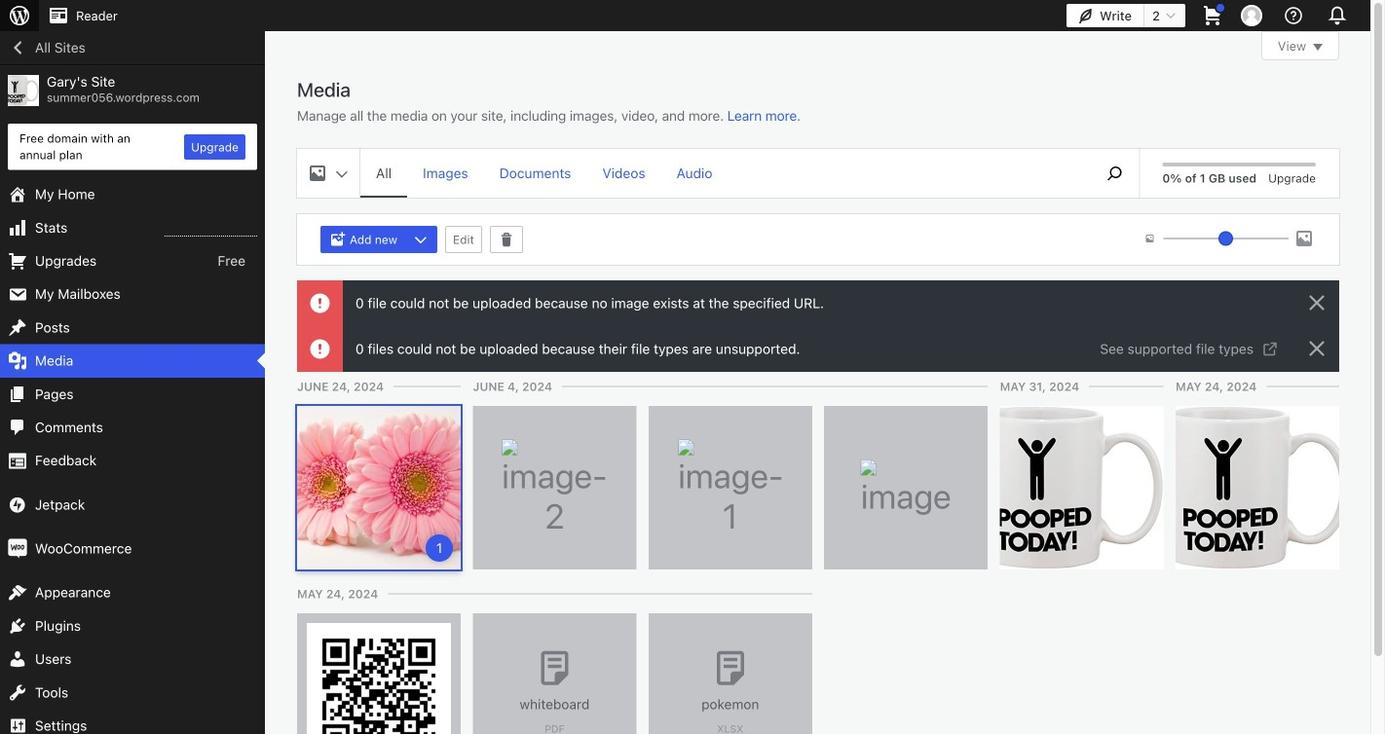 Task type: vqa. For each thing, say whether or not it's contained in the screenshot.
the make
no



Task type: describe. For each thing, give the bounding box(es) containing it.
2 img image from the top
[[8, 540, 27, 559]]

image 1 image
[[678, 440, 783, 536]]

2 notice status from the top
[[297, 326, 1340, 372]]

open search image
[[1091, 162, 1140, 185]]

image 2 image
[[502, 440, 608, 536]]

my profile image
[[1241, 5, 1263, 26]]

man celebrating waste image
[[307, 624, 451, 735]]

dismiss image
[[1306, 291, 1329, 315]]

dismiss image
[[1306, 337, 1329, 361]]



Task type: locate. For each thing, give the bounding box(es) containing it.
manage your sites image
[[8, 4, 31, 27]]

1 notice status from the top
[[297, 281, 1340, 326]]

help image
[[1282, 4, 1306, 27]]

1 img image from the top
[[8, 495, 27, 515]]

0 vertical spatial img image
[[8, 495, 27, 515]]

None range field
[[1164, 230, 1289, 248]]

group
[[321, 226, 445, 253]]

depositphotos_5541924 stock photo gerbera flowers 1 image
[[256, 406, 502, 570]]

img image
[[8, 495, 27, 515], [8, 540, 27, 559]]

image image
[[861, 460, 952, 516]]

menu
[[361, 149, 1081, 198]]

closed image
[[1314, 44, 1323, 51]]

my shopping cart image
[[1202, 4, 1225, 27]]

wrapper drop image
[[312, 296, 328, 311]]

1 vertical spatial img image
[[8, 540, 27, 559]]

wrapper drop image
[[312, 342, 328, 357]]

highest hourly views 0 image
[[165, 224, 257, 237]]

main content
[[256, 31, 1340, 735]]

None search field
[[1091, 149, 1140, 198]]

manage your notifications image
[[1324, 2, 1352, 29]]

notice status
[[297, 281, 1340, 326], [297, 326, 1340, 372]]



